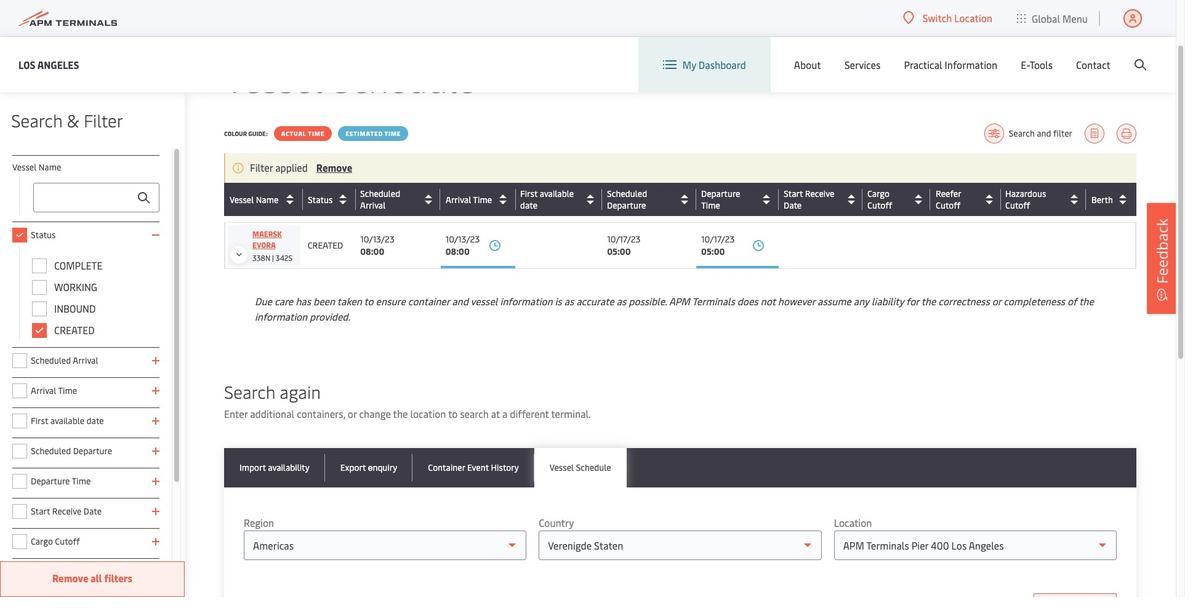 Task type: vqa. For each thing, say whether or not it's contained in the screenshot.
been
yes



Task type: locate. For each thing, give the bounding box(es) containing it.
05:00
[[607, 246, 631, 257], [701, 246, 725, 257]]

search left "&"
[[11, 108, 62, 132]]

10/17/23 05:00 up possible.
[[607, 233, 641, 257]]

scheduled departure for 2nd status button from the left's scheduled departure button
[[607, 188, 647, 211]]

vessel name for 1st status button
[[230, 194, 279, 205]]

available for 2nd status button from the left's scheduled departure button
[[540, 188, 574, 200]]

e-tools button
[[1021, 37, 1053, 92]]

0 horizontal spatial 08:00
[[360, 246, 384, 257]]

1 berth button from the left
[[1092, 190, 1133, 209]]

2 reefer from the left
[[936, 188, 961, 200]]

None text field
[[33, 183, 159, 212]]

2 reefer cutoff button from the left
[[936, 188, 998, 211]]

status
[[308, 194, 333, 205], [308, 194, 333, 205], [31, 229, 56, 241]]

search left filter
[[1009, 127, 1035, 139]]

the right for
[[921, 294, 936, 308]]

evora
[[252, 240, 276, 250]]

actual
[[281, 129, 306, 138]]

None checkbox
[[12, 414, 27, 429]]

1 vertical spatial location
[[834, 516, 872, 530]]

1 horizontal spatial search
[[224, 380, 275, 403]]

1 vertical spatial to
[[448, 407, 458, 421]]

1 horizontal spatial the
[[921, 294, 936, 308]]

as right accurate
[[617, 294, 626, 308]]

created right maersk evora 338n | 342s
[[308, 240, 343, 251]]

1 vertical spatial vessel schedule
[[550, 462, 611, 474]]

2 berth from the left
[[1092, 194, 1113, 205]]

0 horizontal spatial 05:00
[[607, 246, 631, 257]]

vessel schedule down terminal.
[[550, 462, 611, 474]]

1 horizontal spatial schedule
[[576, 462, 611, 474]]

first available date for 1st status button's scheduled departure button
[[521, 188, 574, 211]]

location
[[955, 11, 993, 25], [834, 516, 872, 530]]

contact
[[1076, 58, 1111, 71]]

practical information
[[904, 58, 998, 71]]

status for 2nd status button from the left
[[308, 194, 333, 205]]

hazardous cutoff for 'hazardous cutoff' button for 2nd status button from the left's scheduled departure button
[[1006, 188, 1046, 211]]

arrival time button for 1st status button scheduled arrival button
[[446, 190, 513, 209]]

reefer cutoff button for 'hazardous cutoff' button for 2nd status button from the left's scheduled departure button
[[936, 188, 998, 211]]

and left "vessel"
[[452, 294, 469, 308]]

the right of
[[1079, 294, 1094, 308]]

first
[[520, 188, 538, 200], [521, 188, 538, 200], [31, 415, 48, 427]]

berth button
[[1092, 190, 1133, 209], [1092, 190, 1133, 209]]

1 05:00 from the left
[[607, 246, 631, 257]]

vessel schedule
[[224, 54, 476, 102], [550, 462, 611, 474]]

information
[[500, 294, 553, 308], [255, 310, 307, 323]]

services
[[845, 58, 881, 71]]

and left filter
[[1037, 127, 1051, 139]]

created down inbound
[[54, 323, 95, 337]]

colour guide:
[[224, 129, 268, 138]]

or left change
[[348, 407, 357, 421]]

hazardous for 2nd status button from the left
[[1006, 188, 1046, 200]]

1 horizontal spatial 10/17/23 05:00
[[701, 233, 735, 257]]

search inside button
[[1009, 127, 1035, 139]]

2 status button from the left
[[308, 190, 353, 209]]

1 vertical spatial created
[[54, 323, 95, 337]]

0 horizontal spatial and
[[452, 294, 469, 308]]

10/13/23 08:00
[[360, 233, 395, 257], [446, 233, 480, 257]]

to
[[364, 294, 374, 308], [448, 407, 458, 421]]

1 reefer from the left
[[936, 188, 961, 200]]

scheduled arrival button for 1st status button
[[360, 188, 438, 211]]

tools
[[1030, 58, 1053, 71]]

INBOUND checkbox
[[32, 302, 47, 317]]

filter left applied
[[250, 161, 273, 174]]

available for 1st status button's scheduled departure button
[[540, 188, 574, 200]]

time
[[473, 194, 492, 205], [473, 194, 492, 205], [701, 200, 720, 211], [701, 200, 720, 211], [58, 385, 77, 397], [72, 475, 91, 487]]

information down care
[[255, 310, 307, 323]]

2 berth button from the left
[[1092, 190, 1133, 209]]

0 vertical spatial and
[[1037, 127, 1051, 139]]

1 horizontal spatial remove
[[316, 161, 352, 174]]

1 horizontal spatial 10/17/23
[[701, 233, 735, 245]]

0 horizontal spatial 10/13/23
[[360, 233, 395, 245]]

1 horizontal spatial 08:00
[[446, 246, 470, 257]]

does
[[737, 294, 758, 308]]

10/17/23 05:00 up terminals
[[701, 233, 735, 257]]

0 vertical spatial schedule
[[332, 54, 476, 102]]

e-tools
[[1021, 58, 1053, 71]]

scheduled departure
[[607, 188, 647, 211], [607, 188, 647, 211], [31, 445, 112, 457]]

date for 2nd status button from the left
[[784, 200, 802, 211]]

my dashboard button
[[663, 37, 746, 92]]

time right actual
[[308, 129, 325, 138]]

0 horizontal spatial to
[[364, 294, 374, 308]]

remove button
[[316, 161, 352, 174]]

1 horizontal spatial to
[[448, 407, 458, 421]]

at
[[491, 407, 500, 421]]

еnquiry
[[368, 462, 397, 474]]

liability
[[872, 294, 904, 308]]

None checkbox
[[12, 228, 27, 243], [12, 353, 27, 368], [12, 384, 27, 398], [12, 444, 27, 459], [12, 474, 27, 489], [12, 504, 27, 519], [12, 534, 27, 549], [12, 228, 27, 243], [12, 353, 27, 368], [12, 384, 27, 398], [12, 444, 27, 459], [12, 474, 27, 489], [12, 504, 27, 519], [12, 534, 27, 549]]

departure time for 1st status button
[[701, 188, 740, 211]]

cargo for start receive date button for "departure time" button related to 1st status button's scheduled departure button
[[868, 188, 890, 200]]

1 status button from the left
[[308, 190, 352, 209]]

08:00 up ensure
[[360, 246, 384, 257]]

search and filter
[[1009, 127, 1073, 139]]

export еnquiry
[[340, 462, 397, 474]]

information left "is"
[[500, 294, 553, 308]]

name
[[39, 161, 61, 173], [256, 194, 279, 205], [256, 194, 279, 205]]

2 10/17/23 from the left
[[701, 233, 735, 245]]

time right estimated
[[385, 129, 401, 138]]

2 arrival time button from the left
[[446, 190, 513, 209]]

0 horizontal spatial time
[[308, 129, 325, 138]]

hazardous cutoff for 1st status button's scheduled departure button's 'hazardous cutoff' button
[[1006, 188, 1047, 211]]

1 vertical spatial or
[[348, 407, 357, 421]]

apm
[[669, 294, 690, 308]]

0 horizontal spatial vessel schedule
[[224, 54, 476, 102]]

different
[[510, 407, 549, 421]]

or inside search again enter additional containers, or change the location to search at a different terminal.
[[348, 407, 357, 421]]

reefer for reefer cutoff button for 1st status button's scheduled departure button's 'hazardous cutoff' button
[[936, 188, 961, 200]]

WORKING checkbox
[[32, 280, 47, 295]]

receive for 2nd status button from the left's scheduled departure button "departure time" button's start receive date button
[[805, 188, 835, 200]]

scheduled departure for 1st status button's scheduled departure button
[[607, 188, 647, 211]]

1 horizontal spatial information
[[500, 294, 553, 308]]

start
[[784, 188, 803, 200], [784, 188, 803, 200], [31, 506, 50, 517]]

or right the correctness
[[992, 294, 1001, 308]]

10/13/23 08:00 up ensure
[[360, 233, 395, 257]]

1 horizontal spatial time
[[385, 129, 401, 138]]

2 10/13/23 08:00 from the left
[[446, 233, 480, 257]]

1 10/13/23 08:00 from the left
[[360, 233, 395, 257]]

1 vertical spatial remove
[[52, 571, 88, 585]]

1 horizontal spatial or
[[992, 294, 1001, 308]]

vessel name for 2nd status button from the left
[[230, 194, 279, 205]]

1 arrival time button from the left
[[446, 190, 513, 209]]

any
[[854, 294, 869, 308]]

0 horizontal spatial location
[[834, 516, 872, 530]]

1 horizontal spatial filter
[[250, 161, 273, 174]]

container event history button
[[413, 448, 534, 488]]

1 10/13/23 from the left
[[360, 233, 395, 245]]

2 time from the left
[[385, 129, 401, 138]]

search inside search again enter additional containers, or change the location to search at a different terminal.
[[224, 380, 275, 403]]

0 vertical spatial vessel schedule
[[224, 54, 476, 102]]

cargo cutoff
[[868, 188, 892, 211], [868, 188, 893, 211], [31, 536, 80, 547]]

1 vertical spatial and
[[452, 294, 469, 308]]

cargo cutoff for 1st status button
[[868, 188, 893, 211]]

search up enter
[[224, 380, 275, 403]]

1 horizontal spatial as
[[617, 294, 626, 308]]

been
[[313, 294, 335, 308]]

2 reefer cutoff from the left
[[936, 188, 961, 211]]

hazardous cutoff button
[[1006, 188, 1083, 211], [1006, 188, 1084, 211]]

date
[[784, 200, 802, 211], [784, 200, 802, 211], [84, 506, 102, 517]]

first available date
[[520, 188, 574, 211], [521, 188, 574, 211], [31, 415, 104, 427]]

1 reefer cutoff from the left
[[936, 188, 961, 211]]

global menu
[[1032, 11, 1088, 25]]

1 10/17/23 05:00 from the left
[[607, 233, 641, 257]]

departure time for 2nd status button from the left
[[701, 188, 740, 211]]

vessel
[[224, 54, 323, 102], [12, 161, 37, 173], [230, 194, 254, 205], [230, 194, 254, 205], [550, 462, 574, 474]]

scheduled departure button for 2nd status button from the left
[[607, 188, 693, 211]]

maersk
[[252, 229, 282, 239]]

1 time from the left
[[308, 129, 325, 138]]

or inside due care has been taken to ensure container and vessel information is as accurate as possible. apm terminals does not however assume any liability for the correctness or completeness of the information provided.
[[992, 294, 1001, 308]]

0 horizontal spatial 10/13/23 08:00
[[360, 233, 395, 257]]

0 horizontal spatial as
[[564, 294, 574, 308]]

0 horizontal spatial search
[[11, 108, 62, 132]]

cargo cutoff for 2nd status button from the left
[[868, 188, 892, 211]]

date
[[520, 200, 538, 211], [521, 200, 538, 211], [87, 415, 104, 427]]

vessel name button for 2nd status button from the left
[[230, 190, 300, 209]]

1 horizontal spatial 05:00
[[701, 246, 725, 257]]

scheduled departure button
[[607, 188, 693, 211], [607, 188, 693, 211]]

vessel schedule up estimated
[[224, 54, 476, 102]]

remove
[[316, 161, 352, 174], [52, 571, 88, 585]]

start receive date button
[[784, 188, 860, 211], [784, 188, 860, 211]]

0 horizontal spatial or
[[348, 407, 357, 421]]

05:00 up accurate
[[607, 246, 631, 257]]

additional
[[250, 407, 294, 421]]

availability
[[268, 462, 310, 474]]

08:00 up the container
[[446, 246, 470, 257]]

cargo cutoff button
[[868, 188, 927, 211], [868, 188, 928, 211]]

about button
[[794, 37, 821, 92]]

estimated
[[346, 129, 383, 138]]

0 horizontal spatial the
[[393, 407, 408, 421]]

remove right applied
[[316, 161, 352, 174]]

tab list
[[224, 448, 1137, 488]]

1 horizontal spatial and
[[1037, 127, 1051, 139]]

filter
[[84, 108, 123, 132], [250, 161, 273, 174]]

to left search
[[448, 407, 458, 421]]

0 horizontal spatial filter
[[84, 108, 123, 132]]

2 horizontal spatial search
[[1009, 127, 1035, 139]]

the inside search again enter additional containers, or change the location to search at a different terminal.
[[393, 407, 408, 421]]

departure time
[[701, 188, 740, 211], [701, 188, 740, 211], [31, 475, 91, 487]]

0 vertical spatial or
[[992, 294, 1001, 308]]

1 vertical spatial schedule
[[576, 462, 611, 474]]

arrival time button for scheduled arrival button for 2nd status button from the left
[[446, 190, 513, 209]]

a
[[503, 407, 508, 421]]

reefer for reefer cutoff button associated with 'hazardous cutoff' button for 2nd status button from the left's scheduled departure button
[[936, 188, 961, 200]]

to inside due care has been taken to ensure container and vessel information is as accurate as possible. apm terminals does not however assume any liability for the correctness or completeness of the information provided.
[[364, 294, 374, 308]]

0 vertical spatial remove
[[316, 161, 352, 174]]

1 08:00 from the left
[[360, 246, 384, 257]]

date for 1st status button
[[784, 200, 802, 211]]

arrival time for 2nd status button from the left
[[446, 194, 492, 205]]

los angeles link
[[18, 57, 79, 72]]

filter right "&"
[[84, 108, 123, 132]]

reefer
[[936, 188, 961, 200], [936, 188, 961, 200]]

0 vertical spatial to
[[364, 294, 374, 308]]

1 vertical spatial information
[[255, 310, 307, 323]]

hazardous for 1st status button
[[1006, 188, 1047, 200]]

receive
[[805, 188, 835, 200], [806, 188, 835, 200], [52, 506, 82, 517]]

1 berth from the left
[[1092, 194, 1113, 205]]

hazardous cutoff button for 1st status button's scheduled departure button
[[1006, 188, 1084, 211]]

and
[[1037, 127, 1051, 139], [452, 294, 469, 308]]

created
[[308, 240, 343, 251], [54, 323, 95, 337]]

to right taken
[[364, 294, 374, 308]]

0 horizontal spatial information
[[255, 310, 307, 323]]

switch location
[[923, 11, 993, 25]]

0 horizontal spatial remove
[[52, 571, 88, 585]]

berth
[[1092, 194, 1113, 205], [1092, 194, 1113, 205]]

scheduled arrival button for 2nd status button from the left
[[360, 188, 437, 211]]

10/13/23 08:00 up "vessel"
[[446, 233, 480, 257]]

departure time button for 2nd status button from the left's scheduled departure button
[[701, 188, 776, 211]]

0 horizontal spatial 10/17/23
[[607, 233, 641, 245]]

0 horizontal spatial 10/17/23 05:00
[[607, 233, 641, 257]]

05:00 up terminals
[[701, 246, 725, 257]]

1 reefer cutoff button from the left
[[936, 188, 998, 211]]

1 vertical spatial filter
[[250, 161, 273, 174]]

container
[[408, 294, 450, 308]]

the right change
[[393, 407, 408, 421]]

vessel name button for 1st status button
[[230, 190, 300, 209]]

1 horizontal spatial vessel schedule
[[550, 462, 611, 474]]

search for search and filter
[[1009, 127, 1035, 139]]

1 horizontal spatial location
[[955, 11, 993, 25]]

feedback
[[1152, 219, 1172, 284]]

vessel schedule inside button
[[550, 462, 611, 474]]

1 horizontal spatial 10/13/23 08:00
[[446, 233, 480, 257]]

as right "is"
[[564, 294, 574, 308]]

0 vertical spatial created
[[308, 240, 343, 251]]

filters
[[104, 571, 132, 585]]

e-
[[1021, 58, 1030, 71]]

practical information button
[[904, 37, 998, 92]]

1 horizontal spatial 10/13/23
[[446, 233, 480, 245]]

remove left all at the left bottom of page
[[52, 571, 88, 585]]



Task type: describe. For each thing, give the bounding box(es) containing it.
berth button for 1st status button's scheduled departure button's 'hazardous cutoff' button
[[1092, 190, 1133, 209]]

guide:
[[248, 129, 268, 138]]

scheduled arrival for 1st status button scheduled arrival button
[[360, 188, 401, 211]]

reefer cutoff for reefer cutoff button associated with 'hazardous cutoff' button for 2nd status button from the left's scheduled departure button
[[936, 188, 961, 211]]

and inside due care has been taken to ensure container and vessel information is as accurate as possible. apm terminals does not however assume any liability for the correctness or completeness of the information provided.
[[452, 294, 469, 308]]

region
[[244, 516, 274, 530]]

filter
[[1054, 127, 1073, 139]]

feedback button
[[1147, 203, 1178, 314]]

information
[[945, 58, 998, 71]]

reefer cutoff button for 1st status button's scheduled departure button's 'hazardous cutoff' button
[[936, 188, 998, 211]]

start receive date button for 2nd status button from the left's scheduled departure button "departure time" button
[[784, 188, 860, 211]]

start for 2nd status button from the left
[[784, 188, 803, 200]]

0 vertical spatial location
[[955, 11, 993, 25]]

name for 2nd status button from the left vessel name button
[[256, 194, 279, 205]]

contact button
[[1076, 37, 1111, 92]]

due care has been taken to ensure container and vessel information is as accurate as possible. apm terminals does not however assume any liability for the correctness or completeness of the information provided.
[[255, 294, 1094, 323]]

my dashboard
[[683, 58, 746, 71]]

start receive date for 2nd status button from the left
[[784, 188, 835, 211]]

start receive date for 1st status button
[[784, 188, 835, 211]]

filter applied remove
[[250, 161, 352, 174]]

container event history
[[428, 462, 519, 474]]

status for 1st status button
[[308, 194, 333, 205]]

start receive date button for "departure time" button related to 1st status button's scheduled departure button
[[784, 188, 860, 211]]

event
[[467, 462, 489, 474]]

dashboard
[[699, 58, 746, 71]]

los angeles
[[18, 58, 79, 71]]

services button
[[845, 37, 881, 92]]

first for 2nd status button from the left's scheduled departure button
[[520, 188, 538, 200]]

enter
[[224, 407, 248, 421]]

hazardous cutoff button for 2nd status button from the left's scheduled departure button
[[1006, 188, 1083, 211]]

arrival time for 1st status button
[[446, 194, 492, 205]]

1 horizontal spatial created
[[308, 240, 343, 251]]

search and filter button
[[984, 124, 1073, 143]]

|
[[272, 253, 274, 263]]

assume
[[818, 294, 851, 308]]

search again enter additional containers, or change the location to search at a different terminal.
[[224, 380, 591, 421]]

global menu button
[[1005, 0, 1100, 37]]

schedule inside button
[[576, 462, 611, 474]]

0 vertical spatial filter
[[84, 108, 123, 132]]

search
[[460, 407, 489, 421]]

global
[[1032, 11, 1060, 25]]

practical
[[904, 58, 943, 71]]

first available date for 2nd status button from the left's scheduled departure button
[[520, 188, 574, 211]]

reefer cutoff for reefer cutoff button for 1st status button's scheduled departure button's 'hazardous cutoff' button
[[936, 188, 961, 211]]

location
[[410, 407, 446, 421]]

to inside search again enter additional containers, or change the location to search at a different terminal.
[[448, 407, 458, 421]]

date for 1st status button
[[521, 200, 538, 211]]

ensure
[[376, 294, 406, 308]]

time for actual time
[[308, 129, 325, 138]]

import availability button
[[224, 448, 325, 488]]

search for search & filter
[[11, 108, 62, 132]]

first for 1st status button's scheduled departure button
[[521, 188, 538, 200]]

2 05:00 from the left
[[701, 246, 725, 257]]

time for estimated time
[[385, 129, 401, 138]]

receive for start receive date button for "departure time" button related to 1st status button's scheduled departure button
[[806, 188, 835, 200]]

remove all filters button
[[0, 562, 185, 597]]

2 08:00 from the left
[[446, 246, 470, 257]]

&
[[67, 108, 79, 132]]

name for vessel name button associated with 1st status button
[[256, 194, 279, 205]]

berth button for 'hazardous cutoff' button for 2nd status button from the left's scheduled departure button
[[1092, 190, 1133, 209]]

estimated time
[[346, 129, 401, 138]]

departure time button for 1st status button's scheduled departure button
[[701, 188, 776, 211]]

berth for 'hazardous cutoff' button for 2nd status button from the left's scheduled departure button
[[1092, 194, 1113, 205]]

export
[[340, 462, 366, 474]]

my
[[683, 58, 696, 71]]

again
[[280, 380, 321, 403]]

scheduled departure button for 1st status button
[[607, 188, 693, 211]]

applied
[[275, 161, 308, 174]]

angeles
[[37, 58, 79, 71]]

342s
[[276, 253, 293, 263]]

due
[[255, 294, 272, 308]]

export еnquiry button
[[325, 448, 413, 488]]

possible.
[[629, 294, 667, 308]]

2 as from the left
[[617, 294, 626, 308]]

cargo for 2nd status button from the left's scheduled departure button "departure time" button's start receive date button
[[868, 188, 890, 200]]

about
[[794, 58, 821, 71]]

import
[[240, 462, 266, 474]]

provided.
[[310, 310, 351, 323]]

menu
[[1063, 11, 1088, 25]]

2 horizontal spatial the
[[1079, 294, 1094, 308]]

for
[[906, 294, 919, 308]]

history
[[491, 462, 519, 474]]

all
[[91, 571, 102, 585]]

0 vertical spatial information
[[500, 294, 553, 308]]

remove all filters
[[52, 571, 132, 585]]

terminal.
[[551, 407, 591, 421]]

correctness
[[939, 294, 990, 308]]

complete
[[54, 259, 102, 272]]

switch
[[923, 11, 952, 25]]

of
[[1068, 294, 1077, 308]]

is
[[555, 294, 562, 308]]

country
[[539, 516, 574, 530]]

2 10/17/23 05:00 from the left
[[701, 233, 735, 257]]

working
[[54, 280, 97, 294]]

berth for 1st status button's scheduled departure button's 'hazardous cutoff' button
[[1092, 194, 1113, 205]]

vessel
[[471, 294, 498, 308]]

0 horizontal spatial created
[[54, 323, 95, 337]]

COMPLETE checkbox
[[32, 259, 47, 273]]

date for 2nd status button from the left
[[520, 200, 538, 211]]

CREATED checkbox
[[32, 323, 47, 338]]

1 as from the left
[[564, 294, 574, 308]]

however
[[778, 294, 815, 308]]

taken
[[337, 294, 362, 308]]

care
[[275, 294, 293, 308]]

vessel schedule button
[[534, 448, 627, 488]]

vessel inside vessel schedule button
[[550, 462, 574, 474]]

scheduled arrival for scheduled arrival button for 2nd status button from the left
[[360, 188, 400, 211]]

actual time
[[281, 129, 325, 138]]

tab list containing import availability
[[224, 448, 1137, 488]]

terminals
[[692, 294, 735, 308]]

0 horizontal spatial schedule
[[332, 54, 476, 102]]

maersk evora 338n | 342s
[[252, 229, 293, 263]]

and inside button
[[1037, 127, 1051, 139]]

start for 1st status button
[[784, 188, 803, 200]]

containers,
[[297, 407, 345, 421]]

not
[[761, 294, 776, 308]]

inbound
[[54, 302, 96, 315]]

switch location button
[[903, 11, 993, 25]]

colour
[[224, 129, 247, 138]]

container
[[428, 462, 465, 474]]

1 10/17/23 from the left
[[607, 233, 641, 245]]

completeness
[[1004, 294, 1065, 308]]

accurate
[[576, 294, 614, 308]]

change
[[359, 407, 391, 421]]

2 10/13/23 from the left
[[446, 233, 480, 245]]

338n
[[252, 253, 270, 263]]

remove inside remove all filters button
[[52, 571, 88, 585]]



